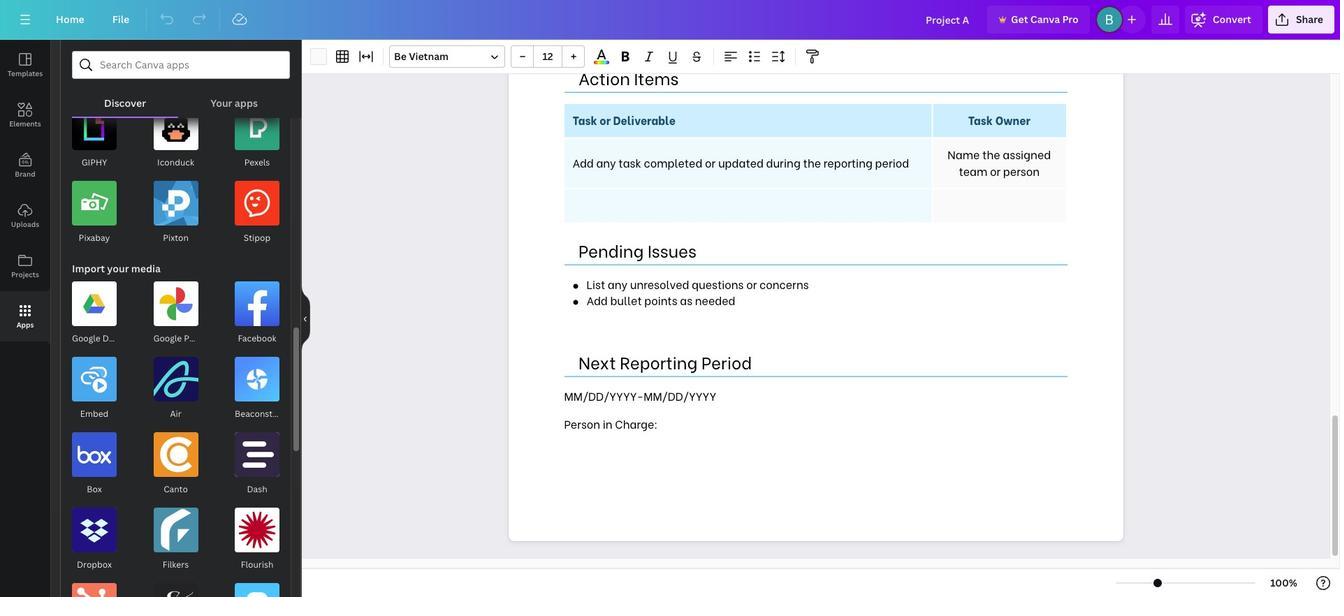 Task type: describe. For each thing, give the bounding box(es) containing it.
filkers
[[163, 559, 189, 571]]

bullet
[[610, 292, 642, 308]]

home link
[[45, 6, 96, 34]]

100% button
[[1262, 572, 1307, 595]]

hide image
[[301, 285, 310, 352]]

convert
[[1213, 13, 1252, 26]]

questions
[[692, 276, 744, 292]]

apps
[[17, 320, 34, 330]]

beaconstac qr
[[235, 408, 296, 420]]

facebook
[[238, 333, 276, 345]]

dash
[[247, 484, 267, 496]]

flourish
[[241, 559, 274, 571]]

home
[[56, 13, 84, 26]]

pexels
[[244, 157, 270, 168]]

media
[[131, 262, 161, 275]]

import your media
[[72, 262, 161, 275]]

unresolved
[[630, 276, 689, 292]]

as
[[680, 292, 693, 308]]

embed
[[80, 408, 109, 420]]

google for google drive
[[72, 333, 100, 345]]

charge:
[[615, 416, 658, 432]]

none text field containing list any unresolved questions or concerns
[[508, 0, 1123, 541]]

share
[[1296, 13, 1324, 26]]

projects
[[11, 270, 39, 280]]

color range image
[[594, 61, 609, 64]]

concerns
[[760, 276, 809, 292]]

your
[[107, 262, 129, 275]]

get
[[1011, 13, 1028, 26]]

import
[[72, 262, 105, 275]]

canva
[[1031, 13, 1060, 26]]

points
[[645, 292, 678, 308]]

any
[[608, 276, 628, 292]]

mm/dd/yyyy
[[644, 388, 717, 404]]

elements button
[[0, 90, 50, 140]]

apps
[[235, 96, 258, 110]]

#fafafa image
[[310, 48, 327, 65]]

100%
[[1271, 577, 1298, 590]]

person in charge:
[[564, 416, 660, 432]]

share button
[[1268, 6, 1335, 34]]

elements
[[9, 119, 41, 129]]

– – number field
[[538, 50, 558, 63]]

projects button
[[0, 241, 50, 291]]

giphy
[[82, 157, 107, 168]]

get canva pro button
[[988, 6, 1090, 34]]

be vietnam button
[[389, 45, 505, 68]]

canto
[[164, 484, 188, 496]]

be vietnam
[[394, 50, 449, 63]]

photos
[[184, 333, 213, 345]]

stipop
[[244, 232, 271, 244]]

list any unresolved questions or concerns add bullet points as needed
[[587, 276, 809, 308]]



Task type: locate. For each thing, give the bounding box(es) containing it.
needed
[[695, 292, 736, 308]]

your apps button
[[178, 79, 290, 117]]

group
[[511, 45, 585, 68]]

iconduck
[[157, 157, 194, 168]]

get canva pro
[[1011, 13, 1079, 26]]

your
[[211, 96, 232, 110]]

uploads button
[[0, 191, 50, 241]]

person
[[564, 416, 600, 432]]

convert button
[[1185, 6, 1263, 34]]

your apps
[[211, 96, 258, 110]]

uploads
[[11, 219, 39, 229]]

google left photos
[[153, 333, 182, 345]]

beaconstac
[[235, 408, 282, 420]]

mm/dd/yyyy-mm/dd/yyyy
[[564, 388, 717, 404]]

pixton
[[163, 232, 189, 244]]

brand button
[[0, 140, 50, 191]]

file button
[[101, 6, 141, 34]]

google for google photos
[[153, 333, 182, 345]]

side panel tab list
[[0, 40, 50, 342]]

brand
[[15, 169, 35, 179]]

vietnam
[[409, 50, 449, 63]]

apps button
[[0, 291, 50, 342]]

Search Canva apps search field
[[100, 52, 262, 78]]

1 google from the left
[[72, 333, 100, 345]]

google
[[72, 333, 100, 345], [153, 333, 182, 345]]

air
[[170, 408, 181, 420]]

templates button
[[0, 40, 50, 90]]

1 horizontal spatial google
[[153, 333, 182, 345]]

list
[[587, 276, 605, 292]]

be
[[394, 50, 407, 63]]

discover button
[[72, 79, 178, 117]]

main menu bar
[[0, 0, 1340, 40]]

pro
[[1063, 13, 1079, 26]]

0 horizontal spatial google
[[72, 333, 100, 345]]

templates
[[8, 68, 43, 78]]

box
[[87, 484, 102, 496]]

drive
[[102, 333, 124, 345]]

Design title text field
[[915, 6, 982, 34]]

pixabay
[[79, 232, 110, 244]]

qr
[[284, 408, 296, 420]]

file
[[112, 13, 129, 26]]

google left drive
[[72, 333, 100, 345]]

None text field
[[508, 0, 1123, 541]]

google drive
[[72, 333, 124, 345]]

in
[[603, 416, 613, 432]]

mm/dd/yyyy-
[[564, 388, 644, 404]]

discover
[[104, 96, 146, 110]]

dropbox
[[77, 559, 112, 571]]

2 google from the left
[[153, 333, 182, 345]]

add
[[587, 292, 608, 308]]

or
[[746, 276, 757, 292]]

google photos
[[153, 333, 213, 345]]



Task type: vqa. For each thing, say whether or not it's contained in the screenshot.
Iconduck
yes



